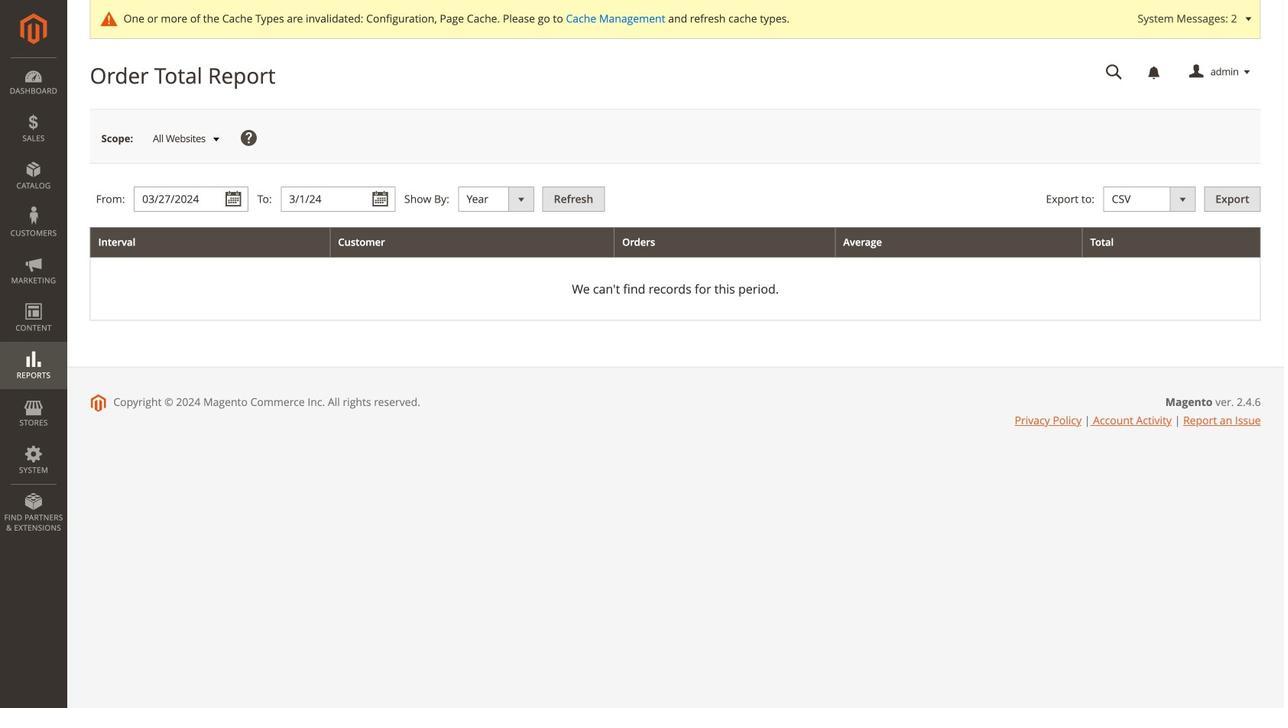 Task type: describe. For each thing, give the bounding box(es) containing it.
magento admin panel image
[[20, 13, 47, 44]]



Task type: locate. For each thing, give the bounding box(es) containing it.
None text field
[[134, 187, 249, 212], [281, 187, 396, 212], [134, 187, 249, 212], [281, 187, 396, 212]]

menu bar
[[0, 57, 67, 541]]



Task type: vqa. For each thing, say whether or not it's contained in the screenshot.
To text field
no



